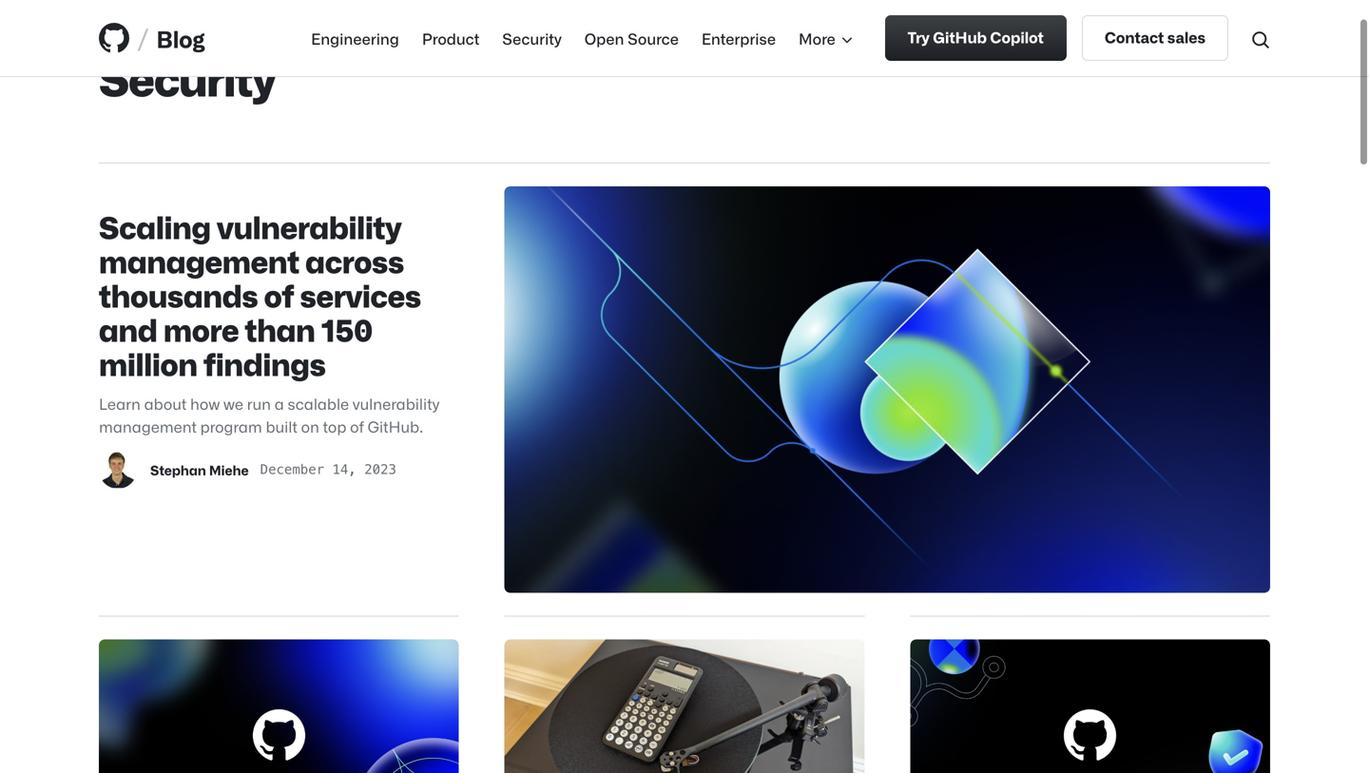 Task type: describe. For each thing, give the bounding box(es) containing it.
open source
[[585, 29, 679, 47]]

try
[[908, 27, 930, 46]]

management inside learn about how we run a scalable vulnerability management program built on top of github.
[[99, 417, 197, 435]]

about
[[144, 394, 187, 412]]

engineering
[[311, 29, 399, 47]]

chevron down image
[[840, 32, 855, 47]]

enterprise
[[702, 29, 776, 47]]

stephan
[[150, 462, 206, 478]]

stephan miehe image
[[99, 451, 137, 489]]

/
[[137, 19, 149, 56]]

how
[[190, 394, 220, 412]]

more
[[163, 311, 239, 347]]

/ blog
[[137, 19, 205, 56]]

program
[[200, 417, 262, 435]]

thousands
[[99, 276, 258, 313]]

visit github image
[[99, 23, 129, 53]]

services
[[300, 276, 421, 313]]

a
[[275, 394, 284, 412]]

more button
[[799, 27, 855, 49]]

scaling
[[99, 208, 211, 244]]

blog
[[156, 24, 205, 52]]

github.
[[368, 417, 423, 435]]

million
[[99, 345, 198, 381]]

2023
[[365, 462, 397, 477]]

contact
[[1105, 27, 1165, 46]]

than
[[245, 311, 315, 347]]

more
[[799, 29, 836, 47]]

blog link
[[156, 21, 205, 55]]

run
[[247, 394, 271, 412]]

enterprise link
[[702, 27, 776, 49]]

product
[[422, 29, 480, 47]]

contact sales link
[[1082, 15, 1229, 61]]

150
[[321, 311, 373, 347]]

miehe
[[209, 462, 249, 478]]

try github copilot link
[[885, 15, 1067, 61]]

december 14, 2023
[[260, 462, 397, 477]]

1 vertical spatial security
[[99, 49, 276, 104]]

0 vertical spatial security
[[503, 29, 562, 47]]

learn about how we run a scalable vulnerability management program built on top of github.
[[99, 394, 440, 435]]

stephan miehe link
[[150, 460, 249, 479]]

engineering link
[[311, 27, 399, 49]]

built
[[266, 417, 298, 435]]



Task type: vqa. For each thing, say whether or not it's contained in the screenshot.
code-
no



Task type: locate. For each thing, give the bounding box(es) containing it.
of inside learn about how we run a scalable vulnerability management program built on top of github.
[[350, 417, 364, 435]]

learn
[[99, 394, 141, 412]]

top
[[323, 417, 347, 435]]

open
[[585, 29, 624, 47]]

vulnerability inside learn about how we run a scalable vulnerability management program built on top of github.
[[353, 394, 440, 412]]

cueing up a calculator: an introduction to exploit development on linux image
[[505, 640, 865, 773]]

of inside "scaling vulnerability management across thousands of services and more than 150 million findings"
[[264, 276, 294, 313]]

scaling vulnerability management across thousands of services and more than 150 million findings link
[[99, 208, 421, 381]]

management up more
[[99, 242, 300, 279]]

0 horizontal spatial security
[[99, 49, 276, 104]]

category security
[[99, 32, 276, 104]]

of up the findings
[[264, 276, 294, 313]]

source
[[628, 29, 679, 47]]

vulnerability inside "scaling vulnerability management across thousands of services and more than 150 million findings"
[[217, 208, 402, 244]]

copilot
[[991, 27, 1044, 46]]

sales
[[1168, 27, 1206, 46]]

we
[[223, 394, 243, 412]]

1 horizontal spatial of
[[350, 417, 364, 435]]

contact sales
[[1105, 27, 1206, 46]]

december
[[260, 462, 324, 477]]

search toggle image
[[1252, 30, 1271, 49]]

securing our home labs: frigate code review image
[[99, 640, 459, 773]]

scaling vulnerability management across thousands of services and more than 150 million findings image
[[505, 186, 1271, 593]]

vulnerability up services
[[217, 208, 402, 244]]

try github copilot
[[908, 27, 1044, 46]]

scalable
[[288, 394, 349, 412]]

14,
[[332, 462, 357, 477]]

github
[[933, 27, 987, 46]]

vulnerability
[[217, 208, 402, 244], [353, 394, 440, 412]]

1 management from the top
[[99, 242, 300, 279]]

of right the top on the bottom left of page
[[350, 417, 364, 435]]

product link
[[422, 27, 480, 49]]

0 vertical spatial vulnerability
[[217, 208, 402, 244]]

and
[[99, 311, 157, 347]]

management inside "scaling vulnerability management across thousands of services and more than 150 million findings"
[[99, 242, 300, 279]]

security
[[503, 29, 562, 47], [99, 49, 276, 104]]

addressing post-quantum cryptography with codeql image
[[911, 640, 1271, 773]]

2 management from the top
[[99, 417, 197, 435]]

security link
[[503, 27, 562, 49]]

across
[[306, 242, 404, 279]]

1 vertical spatial vulnerability
[[353, 394, 440, 412]]

management down about
[[99, 417, 197, 435]]

management
[[99, 242, 300, 279], [99, 417, 197, 435]]

1 horizontal spatial security
[[503, 29, 562, 47]]

1 vertical spatial management
[[99, 417, 197, 435]]

vulnerability up github.
[[353, 394, 440, 412]]

on
[[301, 417, 320, 435]]

scaling vulnerability management across thousands of services and more than 150 million findings
[[99, 208, 421, 381]]

category
[[99, 32, 165, 50]]

findings
[[204, 345, 326, 381]]

of
[[264, 276, 294, 313], [350, 417, 364, 435]]

0 horizontal spatial of
[[264, 276, 294, 313]]

stephan miehe
[[150, 462, 249, 478]]

0 vertical spatial of
[[264, 276, 294, 313]]

1 vertical spatial of
[[350, 417, 364, 435]]

open source link
[[585, 27, 679, 49]]

0 vertical spatial management
[[99, 242, 300, 279]]



